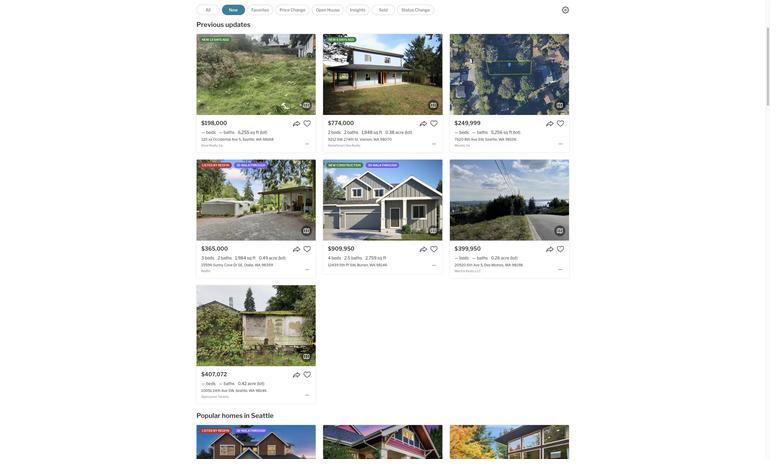 Task type: vqa. For each thing, say whether or not it's contained in the screenshot.


Task type: describe. For each thing, give the bounding box(es) containing it.
— down $249,999 on the top right of the page
[[473, 130, 476, 135]]

favorite button image for $774,000
[[430, 120, 438, 128]]

ago for $198,000
[[223, 38, 229, 41]]

New radio
[[222, 5, 245, 15]]

5,256 sq ft (lot)
[[492, 130, 521, 135]]

2 baths for $365,000
[[218, 256, 232, 261]]

new for $198,000
[[202, 38, 209, 41]]

walkthrough for $365,000
[[241, 164, 266, 167]]

24th
[[213, 389, 221, 393]]

1 listed by redfin from the top
[[202, 164, 230, 167]]

popular homes in seattle
[[197, 412, 274, 420]]

price
[[280, 7, 290, 12]]

sq for $249,999
[[504, 130, 509, 135]]

6
[[337, 38, 339, 41]]

3 photo of 20920 6th ave s, des moines, wa 98198 image from the left
[[570, 160, 689, 241]]

1 photo of 9212 sw 274th st, vashon, wa 98070 image from the left
[[204, 34, 324, 115]]

baths up 10051 24th ave sw, seattle, wa 98146 agencyone tacoma
[[224, 382, 235, 387]]

xx
[[209, 137, 212, 142]]

3
[[202, 256, 204, 261]]

favorite button image for $407,072
[[304, 371, 311, 379]]

1 photo of 120 xx occidental ave s, seattle, wa 98168 image from the left
[[78, 34, 197, 115]]

0.49 acre (lot)
[[259, 256, 286, 261]]

ave for $249,999
[[471, 137, 478, 142]]

baths up "7620 8th ave sw, seattle, wa 98106 movoto, inc"
[[477, 130, 488, 135]]

construction
[[337, 164, 361, 167]]

des
[[485, 263, 491, 268]]

favorite button checkbox for $909,950
[[430, 246, 438, 253]]

realty,
[[209, 144, 219, 147]]

walkthrough down in
[[241, 429, 266, 433]]

— baths for $399,950
[[473, 256, 488, 261]]

sunny
[[213, 263, 224, 268]]

2 photo of 15596 sunny cove dr se, olalla, wa 98359 image from the left
[[197, 160, 316, 241]]

(lot) up 98106
[[514, 130, 521, 135]]

(lot) for 0.49 acre (lot)
[[279, 256, 286, 261]]

favorite button checkbox for $198,000
[[304, 120, 311, 128]]

insights
[[350, 7, 366, 12]]

burien,
[[357, 263, 369, 268]]

2 photo of 12439 5th pl sw, burien, wa 98146 image from the left
[[324, 160, 443, 241]]

1,848
[[362, 130, 373, 135]]

— beds for $399,950
[[455, 256, 469, 261]]

3d for $909,950
[[368, 164, 372, 167]]

2 baths for $774,000
[[344, 130, 359, 135]]

7620 8th ave sw, seattle, wa 98106 movoto, inc
[[455, 137, 517, 147]]

Sold radio
[[372, 5, 395, 15]]

Favorites radio
[[248, 5, 273, 15]]

— up 7620 at the top of the page
[[455, 130, 459, 135]]

beds up the 8th
[[460, 130, 469, 135]]

2 photo of 10051 24th ave sw, seattle, wa 98146 image from the left
[[197, 286, 316, 367]]

ft for $774,000
[[379, 130, 383, 135]]

se,
[[238, 263, 244, 268]]

5,256
[[492, 130, 503, 135]]

1 redfin from the top
[[218, 164, 230, 167]]

baths up occidental
[[224, 130, 235, 135]]

days for $198,000
[[214, 38, 222, 41]]

$909,950
[[328, 246, 355, 252]]

$249,999
[[455, 120, 481, 126]]

favorite button checkbox for $407,072
[[304, 371, 311, 379]]

— up 24th
[[219, 382, 223, 387]]

seattle, inside 120 xx occidental ave s, seattle, wa 98168 dove realty, inc.
[[243, 137, 255, 142]]

ft for $909,950
[[383, 256, 387, 261]]

98146 for 10051 24th ave sw, seattle, wa 98146 agencyone tacoma
[[256, 389, 267, 393]]

12439
[[328, 263, 339, 268]]

4
[[328, 256, 331, 261]]

98146 for 12439 5th pl sw, burien, wa 98146
[[377, 263, 388, 268]]

movoto,
[[455, 144, 466, 147]]

98198
[[512, 263, 523, 268]]

4 beds
[[328, 256, 341, 261]]

wa inside "7620 8th ave sw, seattle, wa 98106 movoto, inc"
[[499, 137, 505, 142]]

12439 5th pl sw, burien, wa 98146
[[328, 263, 388, 268]]

1 photo of 20920 6th ave s, des moines, wa 98198 image from the left
[[331, 160, 450, 241]]

sw, for $249,999
[[479, 137, 485, 142]]

20920 6th ave s, des moines, wa 98198 merrick realty llc
[[455, 263, 523, 273]]

olalla,
[[244, 263, 254, 268]]

3d walkthrough for $909,950
[[368, 164, 397, 167]]

2,759 sq ft
[[366, 256, 387, 261]]

moines,
[[492, 263, 505, 268]]

agencyone
[[202, 395, 217, 399]]

— baths for $407,072
[[219, 382, 235, 387]]

favorite button image for $249,999
[[557, 120, 565, 128]]

baths up cove
[[221, 256, 232, 261]]

merrick
[[455, 270, 466, 273]]

6,255 sq ft (lot)
[[238, 130, 268, 135]]

— up occidental
[[219, 130, 223, 135]]

ft for $365,000
[[253, 256, 256, 261]]

vashon,
[[360, 137, 373, 142]]

2 by from the top
[[214, 429, 218, 433]]

listed for third photo of 5015 sw dawson st, seattle, wa 98136 from the right
[[202, 429, 213, 433]]

favorite button checkbox for $249,999
[[557, 120, 565, 128]]

10051
[[202, 389, 212, 393]]

2 beds
[[328, 130, 341, 135]]

1 vertical spatial sw,
[[350, 263, 357, 268]]

1 photo of 12439 5th pl sw, burien, wa 98146 image from the left
[[204, 160, 324, 241]]

15596 sunny cove dr se, olalla, wa 98359 redfin
[[202, 263, 273, 273]]

(lot) up 98168
[[260, 130, 268, 135]]

1,848 sq ft
[[362, 130, 383, 135]]

0.42 acre (lot)
[[238, 382, 265, 387]]

1 photo of 9017 4th ave s, seattle, wa 98108 image from the left
[[204, 426, 324, 460]]

2,759
[[366, 256, 377, 261]]

98168
[[263, 137, 274, 142]]

listed for third photo of 15596 sunny cove dr se, olalla, wa 98359 from right
[[202, 164, 213, 167]]

9212 sw 274th st, vashon, wa 98070 homesmart one realty
[[328, 137, 392, 147]]

sq for $909,950
[[378, 256, 383, 261]]

occidental
[[213, 137, 231, 142]]

2 photo of 2822 e olive st, seattle, wa 98122 image from the left
[[450, 426, 570, 460]]

open
[[316, 7, 327, 12]]

beds up sw
[[332, 130, 341, 135]]

0.38 acre (lot)
[[386, 130, 413, 135]]

2 redfin from the top
[[218, 429, 230, 433]]

(lot) for 0.42 acre (lot)
[[257, 382, 265, 387]]

beds right 3
[[205, 256, 215, 261]]

cove
[[224, 263, 233, 268]]

(lot) for 0.26 acre (lot)
[[511, 256, 518, 261]]

s, inside 120 xx occidental ave s, seattle, wa 98168 dove realty, inc.
[[239, 137, 242, 142]]

Open House radio
[[312, 5, 344, 15]]

seattle, for $407,072
[[236, 389, 248, 393]]

1 photo of 7620 8th ave sw, seattle, wa 98106 image from the left
[[331, 34, 450, 115]]

3 photo of 7620 8th ave sw, seattle, wa 98106 image from the left
[[570, 34, 689, 115]]

2 listed by redfin from the top
[[202, 429, 230, 433]]

1,984
[[235, 256, 246, 261]]

favorite button image for $198,000
[[304, 120, 311, 128]]

— baths for $198,000
[[219, 130, 235, 135]]

change for price change
[[291, 7, 306, 12]]

beds up xx on the left of page
[[206, 130, 216, 135]]

All radio
[[197, 5, 220, 15]]

5th
[[340, 263, 346, 268]]

— up 6th on the right bottom of page
[[473, 256, 476, 261]]

realty for $399,950
[[466, 270, 475, 273]]

llc
[[476, 270, 481, 273]]

98106
[[506, 137, 517, 142]]

$774,000
[[328, 120, 354, 126]]

— beds for $249,999
[[455, 130, 469, 135]]

1,984 sq ft
[[235, 256, 256, 261]]

sw, for $407,072
[[229, 389, 235, 393]]

acre for 0.38
[[396, 130, 404, 135]]

1 photo of 15596 sunny cove dr se, olalla, wa 98359 image from the left
[[78, 160, 197, 241]]

3 beds
[[202, 256, 215, 261]]

3d down the popular homes in seattle
[[237, 429, 241, 433]]

acre for 0.49
[[269, 256, 278, 261]]

120 xx occidental ave s, seattle, wa 98168 dove realty, inc.
[[202, 137, 274, 147]]

6,255
[[238, 130, 250, 135]]

status change
[[402, 7, 430, 12]]

$198,000
[[202, 120, 227, 126]]

in
[[244, 412, 250, 420]]

ft for $198,000
[[256, 130, 259, 135]]

$365,000
[[202, 246, 228, 252]]

3 photo of 9212 sw 274th st, vashon, wa 98070 image from the left
[[443, 34, 562, 115]]

3 photo of 120 xx occidental ave s, seattle, wa 98168 image from the left
[[316, 34, 435, 115]]

wa inside "15596 sunny cove dr se, olalla, wa 98359 redfin"
[[255, 263, 261, 268]]

$407,072
[[202, 372, 227, 378]]

new for $909,950
[[329, 164, 336, 167]]

0.38
[[386, 130, 395, 135]]

change for status change
[[415, 7, 430, 12]]

2 photo of 9212 sw 274th st, vashon, wa 98070 image from the left
[[324, 34, 443, 115]]



Task type: locate. For each thing, give the bounding box(es) containing it.
Price Change radio
[[276, 5, 310, 15]]

0 vertical spatial 98146
[[377, 263, 388, 268]]

previous
[[197, 21, 224, 28]]

realty for $774,000
[[352, 144, 361, 147]]

2 baths up 274th at the top left
[[344, 130, 359, 135]]

(lot) right 0.42
[[257, 382, 265, 387]]

ave for $407,072
[[221, 389, 228, 393]]

listed down dove
[[202, 164, 213, 167]]

0 horizontal spatial s,
[[239, 137, 242, 142]]

sw,
[[479, 137, 485, 142], [350, 263, 357, 268], [229, 389, 235, 393]]

dr
[[234, 263, 238, 268]]

2.5 baths
[[345, 256, 362, 261]]

photo of 9017 4th ave s, seattle, wa 98108 image
[[204, 426, 324, 460], [324, 426, 443, 460], [443, 426, 562, 460]]

98146 down 0.42 acre (lot)
[[256, 389, 267, 393]]

sq up olalla,
[[247, 256, 252, 261]]

1 by from the top
[[214, 164, 218, 167]]

one
[[346, 144, 351, 147]]

favorite button image
[[557, 120, 565, 128], [304, 246, 311, 253], [430, 246, 438, 253], [304, 371, 311, 379]]

acre for 0.42
[[248, 382, 256, 387]]

baths up 12439 5th pl sw, burien, wa 98146
[[352, 256, 362, 261]]

3 photo of 15596 sunny cove dr se, olalla, wa 98359 image from the left
[[316, 160, 435, 241]]

1 photo of 10051 24th ave sw, seattle, wa 98146 image from the left
[[78, 286, 197, 367]]

sq for $774,000
[[374, 130, 378, 135]]

3 photo of 2822 e olive st, seattle, wa 98122 image from the left
[[570, 426, 689, 460]]

new 13 days ago
[[202, 38, 229, 41]]

photo of 10051 24th ave sw, seattle, wa 98146 image
[[78, 286, 197, 367], [197, 286, 316, 367], [316, 286, 435, 367]]

0 vertical spatial favorite button checkbox
[[430, 120, 438, 128]]

ave
[[232, 137, 238, 142], [471, 137, 478, 142], [474, 263, 480, 268], [221, 389, 228, 393]]

3 photo of 12439 5th pl sw, burien, wa 98146 image from the left
[[443, 160, 562, 241]]

0 horizontal spatial days
[[214, 38, 222, 41]]

by down popular
[[214, 429, 218, 433]]

2 up 274th at the top left
[[344, 130, 347, 135]]

120
[[202, 137, 208, 142]]

1 days from the left
[[214, 38, 222, 41]]

seattle
[[251, 412, 274, 420]]

2 photo of 120 xx occidental ave s, seattle, wa 98168 image from the left
[[197, 34, 316, 115]]

favorites
[[252, 7, 269, 12]]

1 horizontal spatial ago
[[348, 38, 355, 41]]

— up 10051
[[202, 382, 205, 387]]

ago
[[223, 38, 229, 41], [348, 38, 355, 41]]

1 horizontal spatial s,
[[481, 263, 484, 268]]

wa
[[256, 137, 262, 142], [374, 137, 380, 142], [499, 137, 505, 142], [255, 263, 261, 268], [370, 263, 376, 268], [506, 263, 512, 268], [249, 389, 255, 393]]

(lot) right 0.38
[[405, 130, 413, 135]]

walkthrough down "98070"
[[373, 164, 397, 167]]

days right 13
[[214, 38, 222, 41]]

redfin down inc.
[[218, 164, 230, 167]]

0.49
[[259, 256, 268, 261]]

0 horizontal spatial 2 baths
[[218, 256, 232, 261]]

2 vertical spatial sw,
[[229, 389, 235, 393]]

redfin
[[202, 270, 211, 273]]

1 vertical spatial listed by redfin
[[202, 429, 230, 433]]

favorite button checkbox for $399,950
[[557, 246, 565, 253]]

— beds up 7620 at the top of the page
[[455, 130, 469, 135]]

walkthrough for $909,950
[[373, 164, 397, 167]]

1 horizontal spatial 98146
[[377, 263, 388, 268]]

wa down the 2,759
[[370, 263, 376, 268]]

new
[[202, 38, 209, 41], [329, 38, 336, 41], [329, 164, 336, 167]]

8th
[[465, 137, 471, 142]]

photo of 5015 sw dawson st, seattle, wa 98136 image
[[78, 426, 197, 460], [197, 426, 316, 460], [316, 426, 435, 460]]

realty down 6th on the right bottom of page
[[466, 270, 475, 273]]

realty
[[352, 144, 361, 147], [466, 270, 475, 273]]

ave inside 120 xx occidental ave s, seattle, wa 98168 dove realty, inc.
[[232, 137, 238, 142]]

acre up 98359
[[269, 256, 278, 261]]

favorite button checkbox for $774,000
[[430, 120, 438, 128]]

popular
[[197, 412, 221, 420]]

98359
[[262, 263, 273, 268]]

by
[[214, 164, 218, 167], [214, 429, 218, 433]]

13
[[210, 38, 214, 41]]

1 vertical spatial realty
[[466, 270, 475, 273]]

s,
[[239, 137, 242, 142], [481, 263, 484, 268]]

98146
[[377, 263, 388, 268], [256, 389, 267, 393]]

274th
[[344, 137, 354, 142]]

walkthrough down 120 xx occidental ave s, seattle, wa 98168 dove realty, inc.
[[241, 164, 266, 167]]

beds
[[206, 130, 216, 135], [332, 130, 341, 135], [460, 130, 469, 135], [205, 256, 215, 261], [332, 256, 341, 261], [460, 256, 469, 261], [206, 382, 216, 387]]

15596
[[202, 263, 213, 268]]

sq
[[251, 130, 255, 135], [374, 130, 378, 135], [504, 130, 509, 135], [247, 256, 252, 261], [378, 256, 383, 261]]

3d walkthrough down "98070"
[[368, 164, 397, 167]]

0 horizontal spatial 2
[[218, 256, 220, 261]]

10051 24th ave sw, seattle, wa 98146 agencyone tacoma
[[202, 389, 267, 399]]

ago for $774,000
[[348, 38, 355, 41]]

seattle, down 6,255 sq ft (lot)
[[243, 137, 255, 142]]

3d walkthrough
[[237, 164, 266, 167], [368, 164, 397, 167], [237, 429, 266, 433]]

sw, up tacoma in the left of the page
[[229, 389, 235, 393]]

3d
[[237, 164, 241, 167], [368, 164, 372, 167], [237, 429, 241, 433]]

photo of 12439 5th pl sw, burien, wa 98146 image
[[204, 160, 324, 241], [324, 160, 443, 241], [443, 160, 562, 241]]

— baths up the des
[[473, 256, 488, 261]]

new left 6
[[329, 38, 336, 41]]

ft up olalla,
[[253, 256, 256, 261]]

— up 120
[[202, 130, 205, 135]]

days right 6
[[339, 38, 347, 41]]

photo of 2822 e olive st, seattle, wa 98122 image
[[331, 426, 450, 460], [450, 426, 570, 460], [570, 426, 689, 460]]

2 baths up cove
[[218, 256, 232, 261]]

inc.
[[219, 144, 224, 147]]

days for $774,000
[[339, 38, 347, 41]]

sq right the 1,848
[[374, 130, 378, 135]]

0.26
[[492, 256, 501, 261]]

98146 down 2,759 sq ft
[[377, 263, 388, 268]]

house
[[328, 7, 340, 12]]

1 vertical spatial redfin
[[218, 429, 230, 433]]

0 horizontal spatial favorite button image
[[304, 120, 311, 128]]

new left 13
[[202, 38, 209, 41]]

3 photo of 9017 4th ave s, seattle, wa 98108 image from the left
[[443, 426, 562, 460]]

photo of 9212 sw 274th st, vashon, wa 98070 image
[[204, 34, 324, 115], [324, 34, 443, 115], [443, 34, 562, 115]]

ft up 98106
[[510, 130, 513, 135]]

— beds for $407,072
[[202, 382, 216, 387]]

Insights radio
[[346, 5, 370, 15]]

— baths up 10051 24th ave sw, seattle, wa 98146 agencyone tacoma
[[219, 382, 235, 387]]

open house
[[316, 7, 340, 12]]

2 listed from the top
[[202, 429, 213, 433]]

2 for $774,000
[[344, 130, 347, 135]]

— beds up xx on the left of page
[[202, 130, 216, 135]]

ave right the 8th
[[471, 137, 478, 142]]

updates
[[226, 21, 251, 28]]

0 horizontal spatial sw,
[[229, 389, 235, 393]]

photo of 15596 sunny cove dr se, olalla, wa 98359 image
[[78, 160, 197, 241], [197, 160, 316, 241], [316, 160, 435, 241]]

2 up 9212
[[328, 130, 331, 135]]

pl
[[346, 263, 350, 268]]

price change
[[280, 7, 306, 12]]

acre right 0.26
[[501, 256, 510, 261]]

option group
[[197, 5, 435, 15]]

beds right 4
[[332, 256, 341, 261]]

0 horizontal spatial realty
[[352, 144, 361, 147]]

ago right 6
[[348, 38, 355, 41]]

ave up the llc
[[474, 263, 480, 268]]

homesmart
[[328, 144, 345, 147]]

wa inside 10051 24th ave sw, seattle, wa 98146 agencyone tacoma
[[249, 389, 255, 393]]

favorite button image
[[304, 120, 311, 128], [430, 120, 438, 128], [557, 246, 565, 253]]

sw
[[337, 137, 343, 142]]

photo of 120 xx occidental ave s, seattle, wa 98168 image
[[78, 34, 197, 115], [197, 34, 316, 115], [316, 34, 435, 115]]

sold
[[380, 7, 388, 12]]

wa inside "9212 sw 274th st, vashon, wa 98070 homesmart one realty"
[[374, 137, 380, 142]]

3 photo of 10051 24th ave sw, seattle, wa 98146 image from the left
[[316, 286, 435, 367]]

ft right 6,255
[[256, 130, 259, 135]]

s, down 6,255
[[239, 137, 242, 142]]

1 horizontal spatial realty
[[466, 270, 475, 273]]

0.42
[[238, 382, 247, 387]]

0 horizontal spatial 98146
[[256, 389, 267, 393]]

3d down 120 xx occidental ave s, seattle, wa 98168 dove realty, inc.
[[237, 164, 241, 167]]

0 vertical spatial s,
[[239, 137, 242, 142]]

realty inside "9212 sw 274th st, vashon, wa 98070 homesmart one realty"
[[352, 144, 361, 147]]

9212
[[328, 137, 337, 142]]

new 6 days ago
[[329, 38, 355, 41]]

acre right 0.38
[[396, 130, 404, 135]]

listed by redfin down popular
[[202, 429, 230, 433]]

0 horizontal spatial change
[[291, 7, 306, 12]]

ave inside 20920 6th ave s, des moines, wa 98198 merrick realty llc
[[474, 263, 480, 268]]

98070
[[380, 137, 392, 142]]

ave inside 10051 24th ave sw, seattle, wa 98146 agencyone tacoma
[[221, 389, 228, 393]]

— baths for $249,999
[[473, 130, 488, 135]]

status
[[402, 7, 415, 12]]

1 photo of 5015 sw dawson st, seattle, wa 98136 image from the left
[[78, 426, 197, 460]]

previous updates
[[197, 21, 251, 28]]

2 up sunny
[[218, 256, 220, 261]]

wa down 1,848 sq ft on the left top of the page
[[374, 137, 380, 142]]

seattle, down 0.42
[[236, 389, 248, 393]]

ft
[[256, 130, 259, 135], [379, 130, 383, 135], [510, 130, 513, 135], [253, 256, 256, 261], [383, 256, 387, 261]]

beds up 20920
[[460, 256, 469, 261]]

seattle, for $249,999
[[486, 137, 498, 142]]

wa inside 20920 6th ave s, des moines, wa 98198 merrick realty llc
[[506, 263, 512, 268]]

favorite button checkbox
[[304, 120, 311, 128], [557, 120, 565, 128], [304, 246, 311, 253], [557, 246, 565, 253]]

3d walkthrough for $365,000
[[237, 164, 266, 167]]

(lot) for 0.38 acre (lot)
[[405, 130, 413, 135]]

wa left 98168
[[256, 137, 262, 142]]

change inside radio
[[415, 7, 430, 12]]

favorite button checkbox
[[430, 120, 438, 128], [430, 246, 438, 253], [304, 371, 311, 379]]

new for $774,000
[[329, 38, 336, 41]]

ave inside "7620 8th ave sw, seattle, wa 98106 movoto, inc"
[[471, 137, 478, 142]]

favorite button image for $909,950
[[430, 246, 438, 253]]

2 photo of 5015 sw dawson st, seattle, wa 98136 image from the left
[[197, 426, 316, 460]]

3d walkthrough down in
[[237, 429, 266, 433]]

photo of 20920 6th ave s, des moines, wa 98198 image
[[331, 160, 450, 241], [450, 160, 570, 241], [570, 160, 689, 241]]

baths up the des
[[477, 256, 488, 261]]

— beds for $198,000
[[202, 130, 216, 135]]

2 horizontal spatial favorite button image
[[557, 246, 565, 253]]

6th
[[467, 263, 473, 268]]

1 listed from the top
[[202, 164, 213, 167]]

(lot) right 0.49 at the bottom of page
[[279, 256, 286, 261]]

s, inside 20920 6th ave s, des moines, wa 98198 merrick realty llc
[[481, 263, 484, 268]]

option group containing all
[[197, 5, 435, 15]]

0.26 acre (lot)
[[492, 256, 518, 261]]

sq for $198,000
[[251, 130, 255, 135]]

(lot)
[[260, 130, 268, 135], [405, 130, 413, 135], [514, 130, 521, 135], [279, 256, 286, 261], [511, 256, 518, 261], [257, 382, 265, 387]]

ave up tacoma in the left of the page
[[221, 389, 228, 393]]

st,
[[355, 137, 359, 142]]

2 ago from the left
[[348, 38, 355, 41]]

2 baths
[[344, 130, 359, 135], [218, 256, 232, 261]]

1 vertical spatial favorite button checkbox
[[430, 246, 438, 253]]

favorite button image for $365,000
[[304, 246, 311, 253]]

change right price
[[291, 7, 306, 12]]

20920
[[455, 263, 467, 268]]

— baths
[[219, 130, 235, 135], [473, 130, 488, 135], [473, 256, 488, 261], [219, 382, 235, 387]]

change inside "radio"
[[291, 7, 306, 12]]

3d walkthrough down 120 xx occidental ave s, seattle, wa 98168 dove realty, inc.
[[237, 164, 266, 167]]

1 horizontal spatial days
[[339, 38, 347, 41]]

sq up 98106
[[504, 130, 509, 135]]

0 vertical spatial listed
[[202, 164, 213, 167]]

0 vertical spatial 2 baths
[[344, 130, 359, 135]]

$399,950
[[455, 246, 481, 252]]

walkthrough
[[241, 164, 266, 167], [373, 164, 397, 167], [241, 429, 266, 433]]

listed by redfin down realty,
[[202, 164, 230, 167]]

1 horizontal spatial change
[[415, 7, 430, 12]]

photo of 7620 8th ave sw, seattle, wa 98106 image
[[331, 34, 450, 115], [450, 34, 570, 115], [570, 34, 689, 115]]

redfin down homes
[[218, 429, 230, 433]]

1 vertical spatial listed
[[202, 429, 213, 433]]

7620
[[455, 137, 464, 142]]

sq right 6,255
[[251, 130, 255, 135]]

all
[[206, 7, 211, 12]]

s, left the des
[[481, 263, 484, 268]]

change
[[291, 7, 306, 12], [415, 7, 430, 12]]

0 vertical spatial by
[[214, 164, 218, 167]]

2 horizontal spatial sw,
[[479, 137, 485, 142]]

wa down 0.26 acre (lot)
[[506, 263, 512, 268]]

sq right the 2,759
[[378, 256, 383, 261]]

1 photo of 2822 e olive st, seattle, wa 98122 image from the left
[[331, 426, 450, 460]]

—
[[202, 130, 205, 135], [219, 130, 223, 135], [455, 130, 459, 135], [473, 130, 476, 135], [455, 256, 459, 261], [473, 256, 476, 261], [202, 382, 205, 387], [219, 382, 223, 387]]

— up 20920
[[455, 256, 459, 261]]

new
[[229, 7, 238, 12]]

realty down st,
[[352, 144, 361, 147]]

acre right 0.42
[[248, 382, 256, 387]]

(lot) up the 98198
[[511, 256, 518, 261]]

98146 inside 10051 24th ave sw, seattle, wa 98146 agencyone tacoma
[[256, 389, 267, 393]]

baths up st,
[[348, 130, 359, 135]]

2 for $365,000
[[218, 256, 220, 261]]

1 horizontal spatial 2 baths
[[344, 130, 359, 135]]

sq for $365,000
[[247, 256, 252, 261]]

realty inside 20920 6th ave s, des moines, wa 98198 merrick realty llc
[[466, 270, 475, 273]]

wa down 5,256 sq ft (lot)
[[499, 137, 505, 142]]

Status Change radio
[[398, 5, 435, 15]]

0 vertical spatial sw,
[[479, 137, 485, 142]]

0 vertical spatial redfin
[[218, 164, 230, 167]]

ago right 13
[[223, 38, 229, 41]]

2 change from the left
[[415, 7, 430, 12]]

wa down 0.42 acre (lot)
[[249, 389, 255, 393]]

seattle, down 5,256
[[486, 137, 498, 142]]

sw, right the 8th
[[479, 137, 485, 142]]

0 vertical spatial realty
[[352, 144, 361, 147]]

sw, inside "7620 8th ave sw, seattle, wa 98106 movoto, inc"
[[479, 137, 485, 142]]

2.5
[[345, 256, 351, 261]]

2 days from the left
[[339, 38, 347, 41]]

1 change from the left
[[291, 7, 306, 12]]

— beds up 20920
[[455, 256, 469, 261]]

seattle, inside "7620 8th ave sw, seattle, wa 98106 movoto, inc"
[[486, 137, 498, 142]]

1 vertical spatial s,
[[481, 263, 484, 268]]

by down realty,
[[214, 164, 218, 167]]

wa inside 120 xx occidental ave s, seattle, wa 98168 dove realty, inc.
[[256, 137, 262, 142]]

beds up 10051
[[206, 382, 216, 387]]

ave right occidental
[[232, 137, 238, 142]]

wa right olalla,
[[255, 263, 261, 268]]

sw, inside 10051 24th ave sw, seattle, wa 98146 agencyone tacoma
[[229, 389, 235, 393]]

1 horizontal spatial favorite button image
[[430, 120, 438, 128]]

1 horizontal spatial sw,
[[350, 263, 357, 268]]

3d for $365,000
[[237, 164, 241, 167]]

seattle, inside 10051 24th ave sw, seattle, wa 98146 agencyone tacoma
[[236, 389, 248, 393]]

2 photo of 7620 8th ave sw, seattle, wa 98106 image from the left
[[450, 34, 570, 115]]

sw, right pl
[[350, 263, 357, 268]]

favorite button checkbox for $365,000
[[304, 246, 311, 253]]

favorite button image for $399,950
[[557, 246, 565, 253]]

3 photo of 5015 sw dawson st, seattle, wa 98136 image from the left
[[316, 426, 435, 460]]

1 horizontal spatial 2
[[328, 130, 331, 135]]

acre for 0.26
[[501, 256, 510, 261]]

1 vertical spatial 98146
[[256, 389, 267, 393]]

2 photo of 9017 4th ave s, seattle, wa 98108 image from the left
[[324, 426, 443, 460]]

change right status
[[415, 7, 430, 12]]

listed down popular
[[202, 429, 213, 433]]

new left the construction
[[329, 164, 336, 167]]

tacoma
[[218, 395, 229, 399]]

ave for $399,950
[[474, 263, 480, 268]]

1 vertical spatial by
[[214, 429, 218, 433]]

— baths up "7620 8th ave sw, seattle, wa 98106 movoto, inc"
[[473, 130, 488, 135]]

— baths up occidental
[[219, 130, 235, 135]]

2 horizontal spatial 2
[[344, 130, 347, 135]]

1 ago from the left
[[223, 38, 229, 41]]

new construction
[[329, 164, 361, 167]]

0 horizontal spatial ago
[[223, 38, 229, 41]]

ft up "98070"
[[379, 130, 383, 135]]

ft for $249,999
[[510, 130, 513, 135]]

2 photo of 20920 6th ave s, des moines, wa 98198 image from the left
[[450, 160, 570, 241]]

2 vertical spatial favorite button checkbox
[[304, 371, 311, 379]]

dove
[[202, 144, 209, 147]]

1 vertical spatial 2 baths
[[218, 256, 232, 261]]

0 vertical spatial listed by redfin
[[202, 164, 230, 167]]



